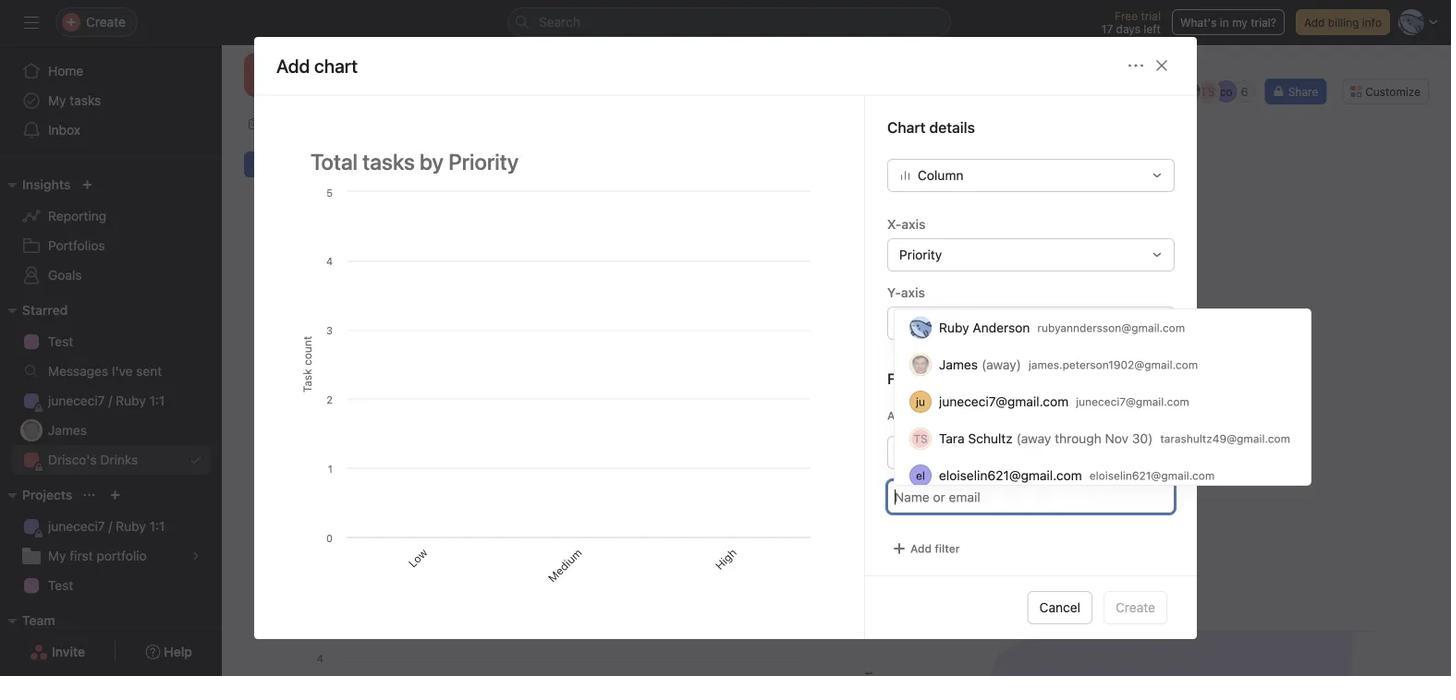 Task type: locate. For each thing, give the bounding box(es) containing it.
junececi7 / ruby 1:1 link down messages i've sent
[[11, 386, 211, 416]]

1:1
[[149, 393, 165, 409], [149, 519, 165, 534]]

to do
[[453, 441, 483, 470]]

starred
[[22, 303, 68, 318]]

0 vertical spatial filters
[[887, 370, 930, 387]]

column button
[[887, 158, 1175, 192]]

1 filter button
[[379, 177, 439, 195], [664, 177, 724, 195], [949, 177, 1009, 195]]

1 vertical spatial 1:1
[[149, 519, 165, 534]]

0 vertical spatial add
[[1304, 16, 1325, 29]]

messages for messages
[[890, 116, 952, 131]]

ja left james
[[25, 424, 37, 437]]

1 junececi7 from the top
[[48, 393, 105, 409]]

1 horizontal spatial 1 filter button
[[664, 177, 724, 195]]

2 1 filter from the left
[[683, 179, 719, 192]]

0 horizontal spatial filter
[[407, 179, 434, 192]]

ja left ra
[[1165, 85, 1177, 98]]

1 vertical spatial junececi7 / ruby 1:1 link
[[11, 512, 211, 542]]

ruby
[[116, 393, 146, 409], [116, 519, 146, 534]]

1 / from the top
[[108, 393, 112, 409]]

1 vertical spatial axis
[[901, 285, 925, 300]]

0 vertical spatial junececi7 / ruby 1:1 link
[[11, 386, 211, 416]]

ruby down i've
[[116, 393, 146, 409]]

2 1 from the left
[[683, 179, 689, 192]]

1 vertical spatial ja
[[25, 424, 37, 437]]

/ inside 'projects' element
[[108, 519, 112, 534]]

projects
[[22, 488, 72, 503]]

2 / from the top
[[108, 519, 112, 534]]

my for my tasks
[[48, 93, 66, 108]]

2 horizontal spatial tasks
[[893, 246, 926, 262]]

add left chart
[[267, 158, 288, 171]]

0 vertical spatial messages
[[890, 116, 952, 131]]

incomplete tasks by section
[[289, 246, 460, 262]]

0 vertical spatial test
[[48, 334, 73, 349]]

messages up column
[[890, 116, 952, 131]]

2 horizontal spatial 1 filter button
[[949, 177, 1009, 195]]

messages for messages i've sent
[[48, 364, 108, 379]]

3 1 from the left
[[969, 179, 974, 192]]

tasks for my
[[70, 93, 101, 108]]

hide sidebar image
[[24, 15, 39, 30]]

junececi7 inside starred 'element'
[[48, 393, 105, 409]]

what's in my trial? button
[[1172, 9, 1285, 35]]

test inside starred 'element'
[[48, 334, 73, 349]]

axis down priority
[[901, 285, 925, 300]]

messages
[[890, 116, 952, 131], [48, 364, 108, 379]]

1 my from the top
[[48, 93, 66, 108]]

2 vertical spatial add
[[911, 542, 932, 555]]

drisco's drinks
[[48, 452, 138, 468]]

junececi7 / ruby 1:1
[[48, 393, 165, 409], [48, 519, 165, 534]]

x-axis
[[887, 216, 926, 231]]

/ up my first portfolio link
[[108, 519, 112, 534]]

3 1 filter from the left
[[969, 179, 1004, 192]]

1 horizontal spatial add
[[911, 542, 932, 555]]

share
[[1288, 85, 1318, 98]]

junececi7 / ruby 1:1 inside 'projects' element
[[48, 519, 165, 534]]

add for add billing info
[[1304, 16, 1325, 29]]

ruby inside 'projects' element
[[116, 519, 146, 534]]

1 vertical spatial messages
[[48, 364, 108, 379]]

add for add filter
[[911, 542, 932, 555]]

goals link
[[11, 261, 211, 290]]

2 horizontal spatial 1
[[969, 179, 974, 192]]

1 horizontal spatial 1
[[683, 179, 689, 192]]

test link down portfolio
[[11, 571, 211, 601]]

2 horizontal spatial 1 filter
[[969, 179, 1004, 192]]

add inside "dropdown button"
[[911, 542, 932, 555]]

y-axis
[[887, 285, 925, 300]]

messages i've sent
[[48, 364, 162, 379]]

0 vertical spatial 1:1
[[149, 393, 165, 409]]

filters up assignees
[[887, 370, 930, 387]]

team button
[[0, 610, 55, 632]]

invite button
[[18, 636, 97, 669]]

completion
[[891, 587, 959, 602]]

1 filter from the left
[[407, 179, 434, 192]]

2 junececi7 / ruby 1:1 from the top
[[48, 519, 165, 534]]

1:1 for second junececi7 / ruby 1:1 link
[[149, 519, 165, 534]]

1
[[398, 179, 404, 192], [683, 179, 689, 192], [969, 179, 974, 192]]

home
[[48, 63, 83, 79]]

2 filters
[[312, 520, 355, 532]]

1 horizontal spatial filter
[[692, 179, 719, 192]]

1 1 filter button from the left
[[379, 177, 439, 195]]

priority button
[[887, 238, 1175, 271]]

0 horizontal spatial 1 filter button
[[379, 177, 439, 195]]

cancel button
[[1028, 592, 1093, 625]]

1 vertical spatial junececi7
[[48, 519, 105, 534]]

0 horizontal spatial add
[[267, 158, 288, 171]]

0 vertical spatial junececi7 / ruby 1:1
[[48, 393, 165, 409]]

messages inside starred 'element'
[[48, 364, 108, 379]]

0 vertical spatial my
[[48, 93, 66, 108]]

free
[[1115, 9, 1138, 22]]

junececi7 / ruby 1:1 inside starred 'element'
[[48, 393, 165, 409]]

1:1 up my first portfolio link
[[149, 519, 165, 534]]

total tasks by completion status
[[860, 246, 1057, 262]]

ruby inside starred 'element'
[[116, 393, 146, 409]]

my inside my tasks link
[[48, 93, 66, 108]]

messages left i've
[[48, 364, 108, 379]]

junececi7 up james
[[48, 393, 105, 409]]

billing
[[1328, 16, 1359, 29]]

0 horizontal spatial ja
[[25, 424, 37, 437]]

junececi7 for second junececi7 / ruby 1:1 link
[[48, 519, 105, 534]]

test
[[48, 334, 73, 349], [48, 578, 73, 593]]

Total tasks by Priority text field
[[299, 140, 820, 182]]

0 horizontal spatial tasks
[[70, 93, 101, 108]]

search
[[539, 14, 580, 30]]

ja
[[1165, 85, 1177, 98], [25, 424, 37, 437]]

tasks
[[70, 93, 101, 108], [361, 246, 394, 262], [893, 246, 926, 262]]

1 vertical spatial ruby
[[116, 519, 146, 534]]

junececi7 for second junececi7 / ruby 1:1 link from the bottom of the page
[[48, 393, 105, 409]]

0 horizontal spatial messages
[[48, 364, 108, 379]]

add left billing
[[1304, 16, 1325, 29]]

filters inside button
[[321, 520, 355, 532]]

trial
[[1141, 9, 1161, 22]]

tasks left by
[[893, 246, 926, 262]]

1 vertical spatial my
[[48, 549, 66, 564]]

create button
[[1104, 592, 1168, 625]]

1 vertical spatial test link
[[11, 571, 211, 601]]

total
[[860, 246, 890, 262]]

/ down messages i've sent link
[[108, 393, 112, 409]]

filters
[[887, 370, 930, 387], [321, 520, 355, 532]]

/
[[108, 393, 112, 409], [108, 519, 112, 534]]

2 test from the top
[[48, 578, 73, 593]]

1:1 down 'sent'
[[149, 393, 165, 409]]

tasks inside global element
[[70, 93, 101, 108]]

test down first
[[48, 578, 73, 593]]

2 junececi7 from the top
[[48, 519, 105, 534]]

0 horizontal spatial filters
[[321, 520, 355, 532]]

projects button
[[0, 484, 72, 507]]

add billing info button
[[1296, 9, 1390, 35]]

1 test from the top
[[48, 334, 73, 349]]

portfolio
[[97, 549, 147, 564]]

my tasks
[[48, 93, 101, 108]]

my up inbox
[[48, 93, 66, 108]]

/ for second junececi7 / ruby 1:1 link from the bottom of the page
[[108, 393, 112, 409]]

1 horizontal spatial tasks
[[361, 246, 394, 262]]

1:1 for second junececi7 / ruby 1:1 link from the bottom of the page
[[149, 393, 165, 409]]

0 horizontal spatial 1 filter
[[398, 179, 434, 192]]

portfolios
[[48, 238, 105, 253]]

chart
[[291, 158, 318, 171]]

2 filter from the left
[[692, 179, 719, 192]]

1 vertical spatial /
[[108, 519, 112, 534]]

test link
[[11, 327, 211, 357], [11, 571, 211, 601]]

1:1 inside 'projects' element
[[149, 519, 165, 534]]

/ for second junececi7 / ruby 1:1 link
[[108, 519, 112, 534]]

0 vertical spatial /
[[108, 393, 112, 409]]

test inside 'projects' element
[[48, 578, 73, 593]]

2 junececi7 / ruby 1:1 link from the top
[[11, 512, 211, 542]]

add billing info
[[1304, 16, 1382, 29]]

1 vertical spatial test
[[48, 578, 73, 593]]

1 horizontal spatial 1 filter
[[683, 179, 719, 192]]

junececi7 / ruby 1:1 down messages i've sent
[[48, 393, 165, 409]]

add chart
[[276, 55, 358, 76]]

1 ruby from the top
[[116, 393, 146, 409]]

2 my from the top
[[48, 549, 66, 564]]

junececi7
[[48, 393, 105, 409], [48, 519, 105, 534]]

axis up priority
[[902, 216, 926, 231]]

1 1 filter from the left
[[398, 179, 434, 192]]

0 vertical spatial axis
[[902, 216, 926, 231]]

axis for x-
[[902, 216, 926, 231]]

2 horizontal spatial filter
[[977, 179, 1004, 192]]

0 vertical spatial ja
[[1165, 85, 1177, 98]]

add filter button
[[887, 536, 965, 561]]

filter for 3rd 1 filter button from left
[[977, 179, 1004, 192]]

2 horizontal spatial add
[[1304, 16, 1325, 29]]

1 junececi7 / ruby 1:1 from the top
[[48, 393, 165, 409]]

insights element
[[0, 168, 222, 294]]

tasks down home at the top
[[70, 93, 101, 108]]

1 vertical spatial add
[[267, 158, 288, 171]]

filters right 2
[[321, 520, 355, 532]]

search list box
[[507, 7, 951, 37]]

add filter
[[911, 542, 960, 555]]

tasks left by section
[[361, 246, 394, 262]]

1 1 from the left
[[398, 179, 404, 192]]

1 vertical spatial junececi7 / ruby 1:1
[[48, 519, 165, 534]]

my left first
[[48, 549, 66, 564]]

completion status
[[947, 246, 1057, 262]]

0 vertical spatial junececi7
[[48, 393, 105, 409]]

share button
[[1265, 79, 1327, 104]]

starred element
[[0, 294, 222, 479]]

3 filter from the left
[[977, 179, 1004, 192]]

my first portfolio
[[48, 549, 147, 564]]

team
[[22, 613, 55, 629]]

/ inside starred 'element'
[[108, 393, 112, 409]]

invite
[[52, 645, 85, 660]]

james
[[48, 423, 87, 438]]

0 vertical spatial ruby
[[116, 393, 146, 409]]

1 1:1 from the top
[[149, 393, 165, 409]]

test down starred
[[48, 334, 73, 349]]

chart details
[[887, 118, 975, 136]]

add left filter
[[911, 542, 932, 555]]

messages link
[[875, 114, 952, 134]]

tasks for incomplete
[[361, 246, 394, 262]]

0 horizontal spatial 1
[[398, 179, 404, 192]]

1 filter
[[398, 179, 434, 192], [683, 179, 719, 192], [969, 179, 1004, 192]]

Name or email text field
[[895, 486, 995, 508]]

priority
[[899, 247, 942, 262]]

junececi7 / ruby 1:1 link up portfolio
[[11, 512, 211, 542]]

globe image
[[255, 64, 277, 86]]

1:1 inside starred 'element'
[[149, 393, 165, 409]]

junececi7 inside 'projects' element
[[48, 519, 105, 534]]

0 vertical spatial test link
[[11, 327, 211, 357]]

17
[[1102, 22, 1113, 35]]

column
[[918, 167, 964, 182]]

i've
[[112, 364, 133, 379]]

add
[[1304, 16, 1325, 29], [267, 158, 288, 171], [911, 542, 932, 555]]

junececi7 up first
[[48, 519, 105, 534]]

my
[[48, 93, 66, 108], [48, 549, 66, 564]]

2 ruby from the top
[[116, 519, 146, 534]]

close image
[[1155, 58, 1169, 73]]

1 vertical spatial filters
[[321, 520, 355, 532]]

ruby up portfolio
[[116, 519, 146, 534]]

junececi7 / ruby 1:1 up my first portfolio link
[[48, 519, 165, 534]]

2 1:1 from the top
[[149, 519, 165, 534]]

1 filter for 3rd 1 filter button from left
[[969, 179, 1004, 192]]

junececi7 / ruby 1:1 link
[[11, 386, 211, 416], [11, 512, 211, 542]]

1 horizontal spatial messages
[[890, 116, 952, 131]]

test link up messages i've sent
[[11, 327, 211, 357]]

my inside my first portfolio link
[[48, 549, 66, 564]]



Task type: describe. For each thing, give the bounding box(es) containing it.
1 filter for 2nd 1 filter button from left
[[683, 179, 719, 192]]

2 test link from the top
[[11, 571, 211, 601]]

do
[[465, 441, 483, 459]]

overview
[[263, 116, 320, 131]]

co
[[1220, 85, 1233, 98]]

cancel
[[1040, 600, 1081, 616]]

test for second the test link from the top
[[48, 578, 73, 593]]

goals
[[48, 268, 82, 283]]

high
[[713, 546, 739, 573]]

first
[[70, 549, 93, 564]]

2 1 filter button from the left
[[664, 177, 724, 195]]

to
[[453, 452, 471, 470]]

ra
[[1182, 85, 1197, 98]]

1 horizontal spatial ja
[[1165, 85, 1177, 98]]

ja inside starred 'element'
[[25, 424, 37, 437]]

insights
[[22, 177, 71, 192]]

untitled
[[341, 451, 380, 489]]

done
[[641, 441, 670, 469]]

doing
[[546, 441, 576, 471]]

2
[[312, 520, 318, 532]]

filter for 2nd 1 filter button from left
[[692, 179, 719, 192]]

my for my first portfolio
[[48, 549, 66, 564]]

3 1 filter button from the left
[[949, 177, 1009, 195]]

left
[[1144, 22, 1161, 35]]

task
[[860, 587, 888, 602]]

1 junececi7 / ruby 1:1 link from the top
[[11, 386, 211, 416]]

what's
[[1180, 16, 1217, 29]]

my tasks link
[[11, 86, 211, 116]]

1 for 2nd 1 filter button from left
[[683, 179, 689, 192]]

filter for 1st 1 filter button
[[407, 179, 434, 192]]

x-
[[887, 216, 902, 231]]

inbox link
[[11, 116, 211, 145]]

over time
[[963, 587, 1020, 602]]

incomplete
[[289, 246, 358, 262]]

free trial 17 days left
[[1102, 9, 1161, 35]]

my first portfolio link
[[11, 542, 211, 571]]

1 filter for 1st 1 filter button
[[398, 179, 434, 192]]

drisco's drinks
[[303, 67, 429, 89]]

ruby for second junececi7 / ruby 1:1 link from the bottom of the page
[[116, 393, 146, 409]]

ruby for second junececi7 / ruby 1:1 link
[[116, 519, 146, 534]]

insights button
[[0, 174, 71, 196]]

untitled section
[[341, 421, 409, 489]]

junececi7 / ruby 1:1 for second junececi7 / ruby 1:1 link
[[48, 519, 165, 534]]

medium
[[546, 546, 584, 585]]

filter
[[935, 542, 960, 555]]

home link
[[11, 56, 211, 86]]

section
[[373, 421, 409, 457]]

1 for 3rd 1 filter button from left
[[969, 179, 974, 192]]

2 filters button
[[288, 513, 363, 539]]

1 test link from the top
[[11, 327, 211, 357]]

portfolios link
[[11, 231, 211, 261]]

6
[[1241, 85, 1248, 98]]

info
[[1362, 16, 1382, 29]]

by
[[929, 246, 944, 262]]

projects element
[[0, 479, 222, 605]]

by section
[[397, 246, 460, 262]]

my
[[1232, 16, 1248, 29]]

add for add chart
[[267, 158, 288, 171]]

y-
[[887, 285, 901, 300]]

more actions image
[[1129, 58, 1143, 73]]

messages i've sent link
[[11, 357, 211, 386]]

days
[[1116, 22, 1141, 35]]

reporting
[[48, 208, 106, 224]]

add chart button
[[244, 152, 327, 177]]

axis for y-
[[901, 285, 925, 300]]

tasks for total
[[893, 246, 926, 262]]

in
[[1220, 16, 1229, 29]]

starred button
[[0, 300, 68, 322]]

overview link
[[248, 114, 320, 134]]

inbox
[[48, 122, 80, 138]]

search button
[[507, 7, 951, 37]]

drinks
[[100, 452, 138, 468]]

test for second the test link from the bottom of the page
[[48, 334, 73, 349]]

drisco's
[[48, 452, 97, 468]]

drisco's drinks link
[[11, 446, 211, 475]]

reporting link
[[11, 202, 211, 231]]

ts
[[1201, 85, 1215, 98]]

task completion over time
[[860, 587, 1020, 602]]

sent
[[136, 364, 162, 379]]

global element
[[0, 45, 222, 156]]

junececi7 / ruby 1:1 for second junececi7 / ruby 1:1 link from the bottom of the page
[[48, 393, 165, 409]]

assignees
[[887, 409, 942, 422]]

1 horizontal spatial filters
[[887, 370, 930, 387]]

trial?
[[1251, 16, 1277, 29]]

1 for 1st 1 filter button
[[398, 179, 404, 192]]



Task type: vqa. For each thing, say whether or not it's contained in the screenshot.
the bottom an
no



